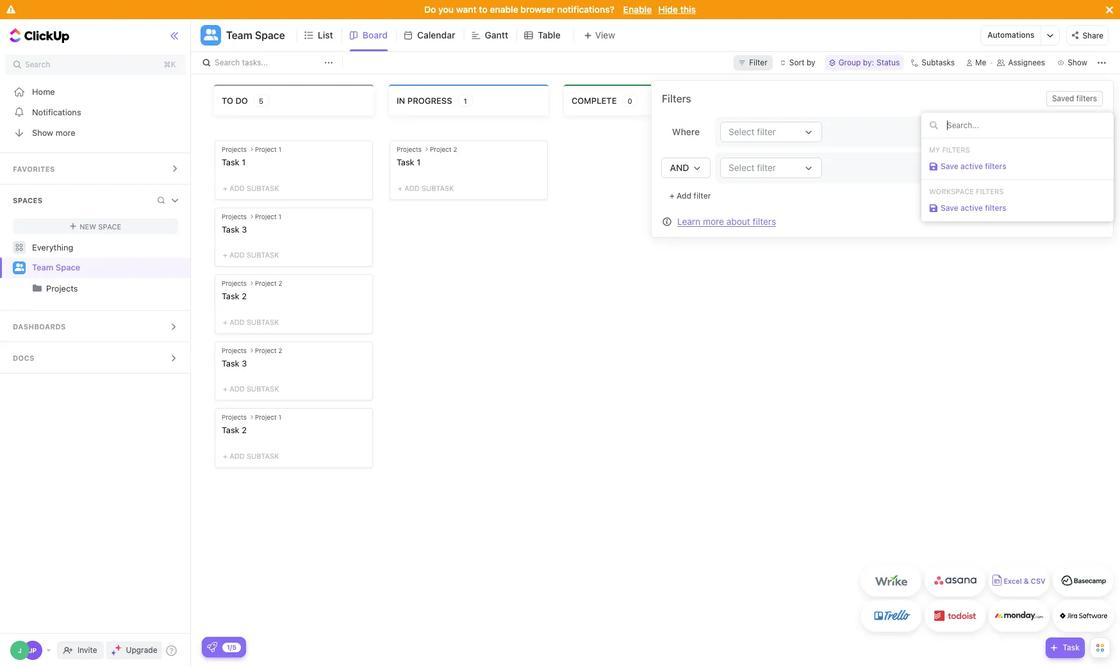 Task type: describe. For each thing, give the bounding box(es) containing it.
gantt
[[485, 29, 509, 40]]

+ up ‎task 2
[[223, 385, 228, 393]]

home link
[[0, 81, 191, 102]]

2 projects link from the left
[[46, 278, 180, 299]]

project 1 for task 3
[[255, 213, 282, 220]]

complete
[[572, 95, 617, 105]]

+ add subtask down ‎task 2
[[223, 452, 279, 460]]

&
[[1024, 577, 1029, 586]]

2 active from the top
[[961, 203, 983, 213]]

+ add subtask up ‎task 2
[[223, 385, 279, 393]]

1 active from the top
[[961, 162, 983, 171]]

show more
[[32, 127, 75, 138]]

filters up where
[[662, 93, 692, 105]]

+ up the task 2
[[223, 251, 228, 259]]

team space for team space link
[[32, 262, 80, 273]]

learn more about filters link
[[678, 216, 777, 227]]

+ add filter
[[670, 191, 711, 201]]

‎task for ‎task 2
[[222, 425, 240, 436]]

list
[[318, 29, 333, 40]]

show
[[32, 127, 53, 138]]

dashboards
[[13, 322, 66, 331]]

filters down workspace filters
[[986, 203, 1007, 213]]

my filters
[[930, 146, 971, 154]]

2 for 3
[[279, 347, 282, 354]]

and
[[670, 162, 690, 173]]

2 save from the top
[[941, 203, 959, 213]]

learn more about filters
[[678, 216, 777, 227]]

Search tasks... text field
[[215, 54, 321, 72]]

add down the task 2
[[230, 318, 245, 326]]

notifications
[[32, 107, 81, 117]]

enable
[[490, 4, 519, 15]]

project 1 for ‎task 1
[[255, 146, 282, 153]]

project 2 for task 2
[[255, 280, 282, 287]]

1 select filter button from the top
[[721, 122, 823, 142]]

5
[[259, 96, 263, 105]]

1/5
[[227, 643, 237, 651]]

upgrade link
[[106, 642, 163, 660]]

team for team space button
[[226, 29, 253, 41]]

+ down ‎task 1
[[223, 184, 228, 192]]

⌘k
[[164, 60, 176, 69]]

gantt link
[[485, 19, 514, 51]]

task 2
[[222, 291, 247, 301]]

this
[[681, 4, 696, 15]]

search for search
[[25, 60, 50, 69]]

add up ‎task 2
[[230, 385, 245, 393]]

1 projects link from the left
[[1, 278, 180, 299]]

table link
[[538, 19, 566, 51]]

docs
[[13, 354, 35, 362]]

1 save active filters from the top
[[941, 162, 1007, 171]]

projects up ‎task 2
[[222, 414, 247, 421]]

team space for team space button
[[226, 29, 285, 41]]

‎task 2
[[222, 425, 247, 436]]

everything
[[32, 242, 73, 252]]

1 select filter from the top
[[729, 126, 776, 137]]

filter button
[[734, 55, 773, 71]]

hide
[[659, 4, 678, 15]]

‎task 1
[[222, 157, 246, 167]]

3 for project 2
[[242, 358, 247, 369]]

add down ‎task 1
[[230, 184, 245, 192]]

calendar
[[417, 29, 456, 40]]

workspace
[[930, 187, 974, 196]]

sidebar navigation
[[0, 19, 191, 667]]

learn
[[678, 216, 701, 227]]

0 horizontal spatial to
[[222, 95, 233, 105]]

1 horizontal spatial to
[[479, 4, 488, 15]]

filters right about at the top of the page
[[753, 216, 777, 227]]

do
[[236, 95, 248, 105]]

board link
[[363, 19, 393, 51]]

0
[[628, 96, 633, 105]]

team space link
[[32, 258, 180, 278]]

+ add subtask down the task 2
[[223, 318, 279, 326]]

add up the task 2
[[230, 251, 245, 259]]

select for 2nd select filter dropdown button from the bottom
[[729, 126, 755, 137]]

select for 2nd select filter dropdown button from the top of the page
[[729, 162, 755, 173]]

team for team space link
[[32, 262, 53, 273]]

tasks...
[[242, 58, 268, 67]]

filters right saved on the right top of the page
[[1077, 94, 1098, 103]]

new
[[80, 222, 96, 230]]

excel & csv link
[[989, 565, 1050, 597]]

2 for 1
[[454, 146, 458, 153]]

excel
[[1004, 577, 1022, 586]]

task 3 for project 1
[[222, 224, 247, 234]]

share
[[1083, 31, 1104, 40]]

task 1
[[397, 157, 421, 167]]

notifications?
[[558, 4, 615, 15]]

onboarding checklist button image
[[207, 642, 217, 653]]

assignees
[[1009, 58, 1046, 67]]

team space button
[[221, 21, 285, 49]]



Task type: locate. For each thing, give the bounding box(es) containing it.
team inside button
[[226, 29, 253, 41]]

calendar link
[[417, 19, 461, 51]]

+ add subtask
[[223, 184, 279, 192], [398, 184, 454, 192], [223, 251, 279, 259], [223, 318, 279, 326], [223, 385, 279, 393], [223, 452, 279, 460]]

save
[[941, 162, 959, 171], [941, 203, 959, 213]]

save active filters
[[941, 162, 1007, 171], [941, 203, 1007, 213]]

me button
[[962, 55, 992, 71]]

0 vertical spatial more
[[56, 127, 75, 138]]

enable
[[624, 4, 652, 15]]

1 vertical spatial save active filters
[[941, 203, 1007, 213]]

projects up task 1
[[397, 146, 422, 153]]

task 3
[[222, 224, 247, 234], [222, 358, 247, 369]]

1 horizontal spatial filters
[[976, 187, 1004, 196]]

task 3 for project 2
[[222, 358, 247, 369]]

0 vertical spatial team space
[[226, 29, 285, 41]]

space for team space button
[[255, 29, 285, 41]]

1 vertical spatial select
[[729, 162, 755, 173]]

team down everything
[[32, 262, 53, 273]]

search inside sidebar 'navigation'
[[25, 60, 50, 69]]

team inside sidebar 'navigation'
[[32, 262, 53, 273]]

2 for 2
[[279, 280, 282, 287]]

saved filters
[[1053, 94, 1098, 103]]

project
[[255, 146, 277, 153], [430, 146, 452, 153], [255, 213, 277, 220], [255, 280, 277, 287], [255, 347, 277, 354], [255, 414, 277, 421]]

1 save from the top
[[941, 162, 959, 171]]

2 vertical spatial space
[[56, 262, 80, 273]]

search
[[215, 58, 240, 67], [25, 60, 50, 69]]

browser
[[521, 4, 555, 15]]

space down everything
[[56, 262, 80, 273]]

3
[[242, 224, 247, 234], [242, 358, 247, 369]]

active up workspace filters
[[961, 162, 983, 171]]

space inside team space button
[[255, 29, 285, 41]]

0 vertical spatial filter
[[757, 126, 776, 137]]

project 2 for task 3
[[255, 347, 282, 354]]

excel & csv
[[1004, 577, 1046, 586]]

add
[[230, 184, 245, 192], [405, 184, 420, 192], [677, 191, 692, 201], [230, 251, 245, 259], [230, 318, 245, 326], [230, 385, 245, 393], [230, 452, 245, 460]]

2 task 3 from the top
[[222, 358, 247, 369]]

1 select from the top
[[729, 126, 755, 137]]

do you want to enable browser notifications? enable hide this
[[424, 4, 696, 15]]

0 vertical spatial save
[[941, 162, 959, 171]]

new space
[[80, 222, 121, 230]]

task
[[397, 157, 415, 167], [222, 224, 240, 234], [222, 291, 240, 301], [222, 358, 240, 369], [1063, 643, 1080, 653]]

me
[[976, 58, 987, 67]]

everything link
[[0, 237, 191, 258]]

csv
[[1031, 577, 1046, 586]]

+ down the task 2
[[223, 318, 228, 326]]

1 vertical spatial active
[[961, 203, 983, 213]]

0 vertical spatial select
[[729, 126, 755, 137]]

more down notifications
[[56, 127, 75, 138]]

1 vertical spatial ‎task
[[222, 425, 240, 436]]

projects up the task 2
[[222, 280, 247, 287]]

0 vertical spatial ‎task
[[222, 157, 240, 167]]

select up about at the top of the page
[[729, 162, 755, 173]]

1 task 3 from the top
[[222, 224, 247, 234]]

0 vertical spatial select filter
[[729, 126, 776, 137]]

filter for 2nd select filter dropdown button from the bottom
[[757, 126, 776, 137]]

projects inside projects link
[[46, 283, 78, 294]]

team space inside button
[[226, 29, 285, 41]]

1 vertical spatial team space
[[32, 262, 80, 273]]

1 ‎task from the top
[[222, 157, 240, 167]]

more inside sidebar 'navigation'
[[56, 127, 75, 138]]

0 vertical spatial project 2
[[430, 146, 458, 153]]

projects up ‎task 1
[[222, 146, 247, 153]]

2 horizontal spatial space
[[255, 29, 285, 41]]

onboarding checklist button element
[[207, 642, 217, 653]]

home
[[32, 86, 55, 96]]

+ down ‎task 2
[[223, 452, 228, 460]]

team space
[[226, 29, 285, 41], [32, 262, 80, 273]]

2 vertical spatial project 1
[[255, 414, 282, 421]]

2
[[454, 146, 458, 153], [279, 280, 282, 287], [242, 291, 247, 301], [279, 347, 282, 354], [242, 425, 247, 436]]

+ down task 1
[[398, 184, 403, 192]]

1 vertical spatial project 2
[[255, 280, 282, 287]]

subtask
[[247, 184, 279, 192], [422, 184, 454, 192], [247, 251, 279, 259], [247, 318, 279, 326], [247, 385, 279, 393], [247, 452, 279, 460]]

do
[[424, 4, 436, 15]]

favorites
[[13, 165, 55, 173]]

saved
[[1053, 94, 1075, 103]]

2 project 1 from the top
[[255, 213, 282, 220]]

more right learn at the top
[[703, 216, 724, 227]]

team up search tasks...
[[226, 29, 253, 41]]

filters right workspace
[[976, 187, 1004, 196]]

0 horizontal spatial filters
[[943, 146, 971, 154]]

0 vertical spatial task 3
[[222, 224, 247, 234]]

select filter button
[[721, 122, 823, 142], [721, 158, 823, 178]]

share button
[[1067, 25, 1109, 46]]

0 horizontal spatial more
[[56, 127, 75, 138]]

in progress
[[397, 95, 452, 105]]

1 vertical spatial 3
[[242, 358, 247, 369]]

1 3 from the top
[[242, 224, 247, 234]]

project 2 for task 1
[[430, 146, 458, 153]]

0 vertical spatial save active filters
[[941, 162, 1007, 171]]

0 vertical spatial active
[[961, 162, 983, 171]]

add down ‎task 2
[[230, 452, 245, 460]]

want
[[456, 4, 477, 15]]

to right want
[[479, 4, 488, 15]]

filters
[[943, 146, 971, 154], [976, 187, 1004, 196]]

+
[[223, 184, 228, 192], [398, 184, 403, 192], [670, 191, 675, 201], [223, 251, 228, 259], [223, 318, 228, 326], [223, 385, 228, 393], [223, 452, 228, 460]]

filter for 2nd select filter dropdown button from the top of the page
[[757, 162, 776, 173]]

+ add subtask down task 1
[[398, 184, 454, 192]]

1 vertical spatial project 1
[[255, 213, 282, 220]]

workspace filters
[[930, 187, 1004, 196]]

2 vertical spatial project 2
[[255, 347, 282, 354]]

save down my filters
[[941, 162, 959, 171]]

1 vertical spatial space
[[98, 222, 121, 230]]

add up learn at the top
[[677, 191, 692, 201]]

3 for project 1
[[242, 224, 247, 234]]

filters up workspace filters
[[986, 162, 1007, 171]]

1 vertical spatial to
[[222, 95, 233, 105]]

0 vertical spatial space
[[255, 29, 285, 41]]

select filter
[[729, 126, 776, 137], [729, 162, 776, 173]]

1 horizontal spatial space
[[98, 222, 121, 230]]

save down workspace
[[941, 203, 959, 213]]

1 vertical spatial filter
[[757, 162, 776, 173]]

0 horizontal spatial search
[[25, 60, 50, 69]]

0 vertical spatial team
[[226, 29, 253, 41]]

1 vertical spatial select filter
[[729, 162, 776, 173]]

you
[[439, 4, 454, 15]]

1 vertical spatial team
[[32, 262, 53, 273]]

0 horizontal spatial space
[[56, 262, 80, 273]]

2 select from the top
[[729, 162, 755, 173]]

filters for my filters
[[943, 146, 971, 154]]

to
[[479, 4, 488, 15], [222, 95, 233, 105]]

2 ‎task from the top
[[222, 425, 240, 436]]

automations
[[988, 30, 1035, 40]]

add down task 1
[[405, 184, 420, 192]]

filters for workspace filters
[[976, 187, 1004, 196]]

projects down ‎task 1
[[222, 213, 247, 220]]

save active filters down workspace filters
[[941, 203, 1007, 213]]

space for team space link
[[56, 262, 80, 273]]

to do
[[222, 95, 248, 105]]

2 select filter from the top
[[729, 162, 776, 173]]

search tasks...
[[215, 58, 268, 67]]

+ add subtask down ‎task 1
[[223, 184, 279, 192]]

upgrade
[[126, 646, 157, 655]]

‎task for ‎task 1
[[222, 157, 240, 167]]

0 vertical spatial project 1
[[255, 146, 282, 153]]

select right where
[[729, 126, 755, 137]]

project 2
[[430, 146, 458, 153], [255, 280, 282, 287], [255, 347, 282, 354]]

invite
[[78, 646, 97, 655]]

2 save active filters from the top
[[941, 203, 1007, 213]]

projects down everything
[[46, 283, 78, 294]]

1 horizontal spatial team space
[[226, 29, 285, 41]]

0 vertical spatial filters
[[943, 146, 971, 154]]

1
[[464, 96, 467, 105], [279, 146, 282, 153], [242, 157, 246, 167], [417, 157, 421, 167], [279, 213, 282, 220], [279, 414, 282, 421]]

1 vertical spatial filters
[[976, 187, 1004, 196]]

list link
[[318, 19, 338, 51]]

1 vertical spatial select filter button
[[721, 158, 823, 178]]

space right new
[[98, 222, 121, 230]]

space inside team space link
[[56, 262, 80, 273]]

table
[[538, 29, 561, 40]]

Search... field
[[946, 120, 1106, 131]]

search left tasks...
[[215, 58, 240, 67]]

more for show
[[56, 127, 75, 138]]

2 select filter button from the top
[[721, 158, 823, 178]]

projects
[[222, 146, 247, 153], [397, 146, 422, 153], [222, 213, 247, 220], [222, 280, 247, 287], [46, 283, 78, 294], [222, 347, 247, 354], [222, 414, 247, 421]]

team space down everything
[[32, 262, 80, 273]]

active down workspace filters
[[961, 203, 983, 213]]

filters right my
[[943, 146, 971, 154]]

1 vertical spatial task 3
[[222, 358, 247, 369]]

2 vertical spatial filter
[[694, 191, 711, 201]]

save active filters up workspace filters
[[941, 162, 1007, 171]]

favorites button
[[0, 153, 191, 184]]

projects down the task 2
[[222, 347, 247, 354]]

0 vertical spatial select filter button
[[721, 122, 823, 142]]

team
[[226, 29, 253, 41], [32, 262, 53, 273]]

team space up tasks...
[[226, 29, 285, 41]]

0 horizontal spatial team space
[[32, 262, 80, 273]]

2 3 from the top
[[242, 358, 247, 369]]

1 horizontal spatial more
[[703, 216, 724, 227]]

filter
[[757, 126, 776, 137], [757, 162, 776, 173], [694, 191, 711, 201]]

0 horizontal spatial team
[[32, 262, 53, 273]]

0 vertical spatial to
[[479, 4, 488, 15]]

active
[[961, 162, 983, 171], [961, 203, 983, 213]]

more for learn
[[703, 216, 724, 227]]

notifications link
[[0, 102, 191, 122]]

where
[[672, 126, 700, 137]]

+ add subtask up the task 2
[[223, 251, 279, 259]]

about
[[727, 216, 751, 227]]

more
[[56, 127, 75, 138], [703, 216, 724, 227]]

filters
[[662, 93, 692, 105], [1077, 94, 1098, 103], [986, 162, 1007, 171], [986, 203, 1007, 213], [753, 216, 777, 227]]

in
[[397, 95, 405, 105]]

search up "home"
[[25, 60, 50, 69]]

progress
[[408, 95, 452, 105]]

select
[[729, 126, 755, 137], [729, 162, 755, 173]]

team space inside sidebar 'navigation'
[[32, 262, 80, 273]]

project 1
[[255, 146, 282, 153], [255, 213, 282, 220], [255, 414, 282, 421]]

my
[[930, 146, 941, 154]]

board
[[363, 29, 388, 40]]

user group image
[[14, 264, 24, 271]]

assignees button
[[992, 55, 1052, 71]]

0 vertical spatial 3
[[242, 224, 247, 234]]

filter
[[750, 58, 768, 67]]

1 horizontal spatial team
[[226, 29, 253, 41]]

1 vertical spatial save
[[941, 203, 959, 213]]

to left do
[[222, 95, 233, 105]]

space
[[255, 29, 285, 41], [98, 222, 121, 230], [56, 262, 80, 273]]

1 horizontal spatial search
[[215, 58, 240, 67]]

space up the search tasks... text field at the left top of the page
[[255, 29, 285, 41]]

1 vertical spatial more
[[703, 216, 724, 227]]

search for search tasks...
[[215, 58, 240, 67]]

3 project 1 from the top
[[255, 414, 282, 421]]

+ down and
[[670, 191, 675, 201]]

project 1 for ‎task 2
[[255, 414, 282, 421]]

1 project 1 from the top
[[255, 146, 282, 153]]

automations button
[[982, 26, 1041, 45]]



Task type: vqa. For each thing, say whether or not it's contained in the screenshot.
bottom Add Task
no



